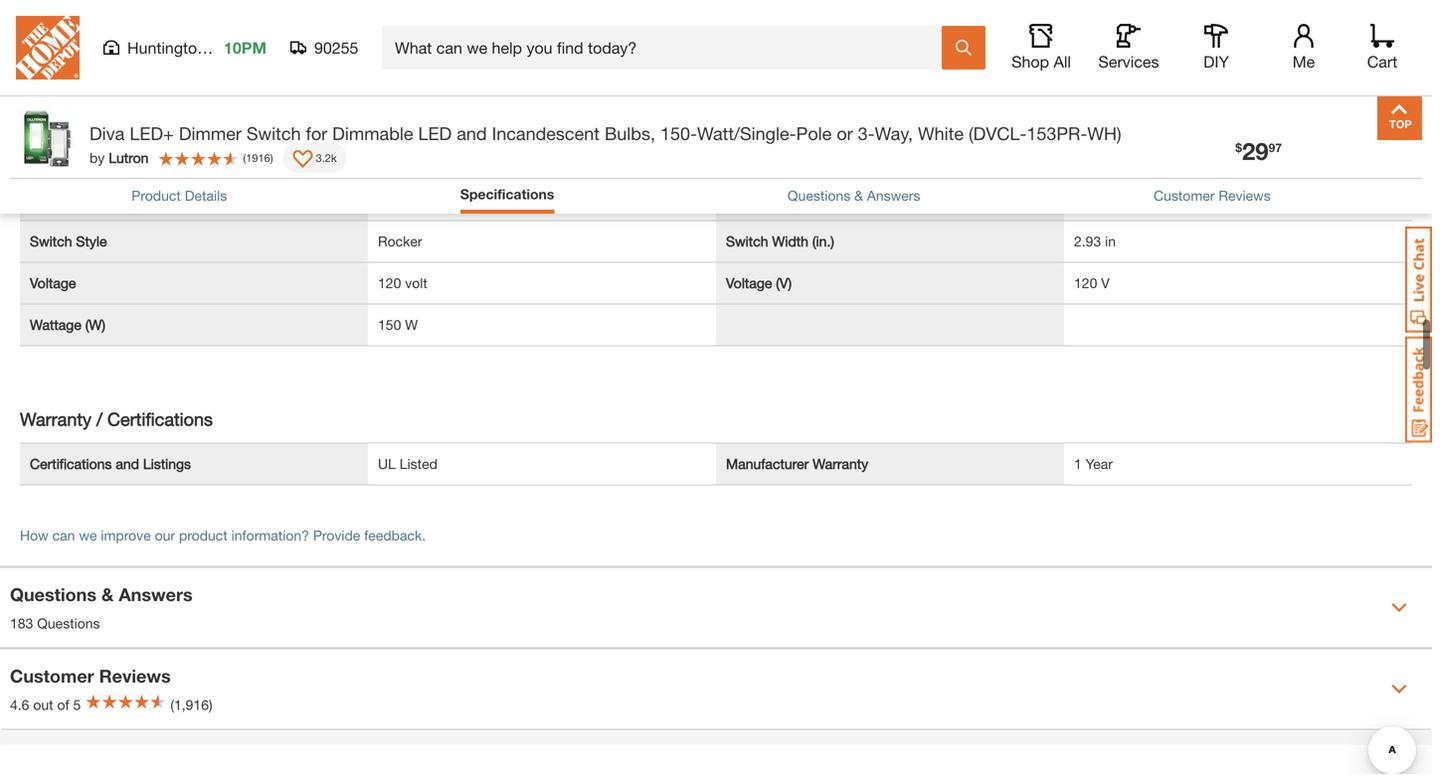 Task type: vqa. For each thing, say whether or not it's contained in the screenshot.
Go To Redcliff City
no



Task type: locate. For each thing, give the bounding box(es) containing it.
1 vertical spatial of
[[84, 108, 96, 124]]

out
[[33, 697, 53, 714]]

1 vertical spatial answers
[[119, 584, 193, 606]]

1 horizontal spatial number
[[726, 66, 776, 83]]

listed
[[400, 456, 438, 472]]

120 volt
[[378, 275, 427, 291]]

120 left v
[[1074, 275, 1097, 291]]

mounting type
[[30, 66, 122, 83]]

questions right 183
[[37, 616, 100, 632]]

2 120 from the left
[[1074, 275, 1097, 291]]

how can we improve our product information? provide feedback. link
[[20, 528, 426, 544]]

2 vertical spatial of
[[57, 697, 69, 714]]

0 horizontal spatial warranty
[[20, 409, 92, 430]]

1 voltage from the left
[[30, 275, 76, 291]]

warranty right manufacturer
[[813, 456, 868, 472]]

1 vertical spatial number
[[30, 108, 80, 124]]

live chat image
[[1405, 227, 1432, 333]]

of left the poles
[[780, 66, 792, 83]]

warranty
[[20, 409, 92, 430], [813, 456, 868, 472]]

of
[[780, 66, 792, 83], [84, 108, 96, 124], [57, 697, 69, 714]]

switch left style
[[30, 233, 72, 250]]

park
[[210, 38, 243, 57]]

reviews up '(1,916)'
[[99, 666, 171, 687]]

switch for switch style
[[30, 233, 72, 250]]

(in.)
[[118, 191, 139, 208], [817, 191, 839, 208], [812, 233, 834, 250]]

&
[[854, 187, 863, 204], [101, 584, 114, 606]]

customer
[[1154, 187, 1215, 204], [10, 666, 94, 687]]

answers inside questions & answers 183 questions
[[119, 584, 193, 606]]

1 horizontal spatial of
[[84, 108, 96, 124]]

1 vertical spatial customer
[[10, 666, 94, 687]]

of left switches
[[84, 108, 96, 124]]

diy
[[1204, 52, 1229, 71]]

style
[[76, 233, 107, 250]]

(in.) right depth
[[118, 191, 139, 208]]

1 vertical spatial certifications
[[30, 456, 112, 472]]

certifications up listings
[[107, 409, 213, 430]]

switch height (in.)
[[726, 191, 839, 208]]

1 horizontal spatial voltage
[[726, 275, 772, 291]]

specifications
[[460, 186, 554, 202]]

1 vertical spatial customer reviews
[[10, 666, 171, 687]]

& inside questions & answers 183 questions
[[101, 584, 114, 606]]

150-
[[660, 123, 697, 144]]

customer reviews
[[1154, 187, 1271, 204], [10, 666, 171, 687]]

0 vertical spatial answers
[[867, 187, 920, 204]]

switch
[[247, 123, 301, 144], [30, 191, 72, 208], [726, 191, 768, 208], [30, 233, 72, 250], [726, 233, 768, 250]]

120 v
[[1074, 275, 1110, 291]]

1 120 from the left
[[378, 275, 401, 291]]

29
[[1242, 137, 1269, 165]]

warranty left /
[[20, 409, 92, 430]]

0 horizontal spatial &
[[101, 584, 114, 606]]

1 vertical spatial questions
[[10, 584, 96, 606]]

voltage left "(v)"
[[726, 275, 772, 291]]

poles
[[796, 66, 831, 83]]

led
[[418, 123, 452, 144]]

0 vertical spatial of
[[780, 66, 792, 83]]

how can we improve our product information? provide feedback.
[[20, 528, 426, 544]]

0 vertical spatial customer
[[1154, 187, 1215, 204]]

120
[[378, 275, 401, 291], [1074, 275, 1097, 291]]

0 vertical spatial &
[[854, 187, 863, 204]]

customer reviews button
[[1154, 185, 1271, 206], [1154, 185, 1271, 206]]

answers for questions & answers 183 questions
[[119, 584, 193, 606]]

diva
[[90, 123, 125, 144]]

in-
[[378, 66, 395, 83]]

answers down the way,
[[867, 187, 920, 204]]

2 voltage from the left
[[726, 275, 772, 291]]

0 vertical spatial and
[[457, 123, 487, 144]]

0 horizontal spatial and
[[116, 456, 139, 472]]

questions up width
[[788, 187, 851, 204]]

120 left volt
[[378, 275, 401, 291]]

1 horizontal spatial customer reviews
[[1154, 187, 1271, 204]]

3-
[[858, 123, 875, 144]]

0 horizontal spatial number
[[30, 108, 80, 124]]

voltage
[[30, 275, 76, 291], [726, 275, 772, 291]]

2.93 in
[[1074, 233, 1116, 250]]

90255 button
[[290, 38, 359, 58]]

(in.) for switch height (in.)
[[817, 191, 839, 208]]

(1,916)
[[170, 697, 212, 714]]

0 horizontal spatial answers
[[119, 584, 193, 606]]

0 horizontal spatial of
[[57, 697, 69, 714]]

0 horizontal spatial customer reviews
[[10, 666, 171, 687]]

answers down our
[[119, 584, 193, 606]]

switch left width
[[726, 233, 768, 250]]

0 vertical spatial reviews
[[1219, 187, 1271, 204]]

1 horizontal spatial warranty
[[813, 456, 868, 472]]

switch left 'height'
[[726, 191, 768, 208]]

& down the improve
[[101, 584, 114, 606]]

customer reviews up 5
[[10, 666, 171, 687]]

all
[[1054, 52, 1071, 71]]

(in.) right 'height'
[[817, 191, 839, 208]]

voltage up wattage
[[30, 275, 76, 291]]

and left listings
[[116, 456, 139, 472]]

reviews
[[1219, 187, 1271, 204], [99, 666, 171, 687]]

0 vertical spatial questions
[[788, 187, 851, 204]]

0 horizontal spatial customer
[[10, 666, 94, 687]]

or
[[837, 123, 853, 144]]

120 for 120 volt
[[378, 275, 401, 291]]

questions for questions & answers 183 questions
[[10, 584, 96, 606]]

of left 5
[[57, 697, 69, 714]]

1 horizontal spatial answers
[[867, 187, 920, 204]]

& for questions & answers
[[854, 187, 863, 204]]

customer reviews down $
[[1154, 187, 1271, 204]]

& down 3-
[[854, 187, 863, 204]]

number
[[726, 66, 776, 83], [30, 108, 80, 124]]

(in.) for switch width (in.)
[[812, 233, 834, 250]]

1 horizontal spatial 120
[[1074, 275, 1097, 291]]

number for number of poles
[[726, 66, 776, 83]]

0 horizontal spatial 120
[[378, 275, 401, 291]]

product image image
[[15, 105, 80, 170]]

certifications
[[107, 409, 213, 430], [30, 456, 112, 472]]

number down the mounting in the left of the page
[[30, 108, 80, 124]]

2 horizontal spatial of
[[780, 66, 792, 83]]

1 vertical spatial &
[[101, 584, 114, 606]]

questions
[[788, 187, 851, 204], [10, 584, 96, 606], [37, 616, 100, 632]]

5
[[73, 697, 81, 714]]

1 horizontal spatial reviews
[[1219, 187, 1271, 204]]

1 horizontal spatial &
[[854, 187, 863, 204]]

switch down rating
[[30, 191, 72, 208]]

display image
[[293, 150, 313, 170]]

reviews down 29
[[1219, 187, 1271, 204]]

number down "material"
[[726, 66, 776, 83]]

v
[[1101, 275, 1110, 291]]

of for poles
[[780, 66, 792, 83]]

150 w
[[378, 317, 418, 333]]

(in.) right width
[[812, 233, 834, 250]]

of for switches
[[84, 108, 96, 124]]

0 vertical spatial customer reviews
[[1154, 187, 1271, 204]]

switch for switch depth (in.)
[[30, 191, 72, 208]]

questions & answers 183 questions
[[10, 584, 193, 632]]

3.2k button
[[283, 143, 347, 173]]

led+
[[130, 123, 174, 144]]

product details button
[[132, 185, 227, 206], [132, 185, 227, 206]]

90255
[[314, 38, 359, 57]]

0 horizontal spatial voltage
[[30, 275, 76, 291]]

questions up 183
[[10, 584, 96, 606]]

1 horizontal spatial and
[[457, 123, 487, 144]]

dimmer
[[179, 123, 242, 144]]

feedback link image
[[1405, 336, 1432, 444]]

height
[[772, 191, 813, 208]]

certifications down /
[[30, 456, 112, 472]]

switch up )
[[247, 123, 301, 144]]

2.93
[[1074, 233, 1101, 250]]

1916
[[246, 151, 270, 164]]

1 vertical spatial reviews
[[99, 666, 171, 687]]

0 vertical spatial number
[[726, 66, 776, 83]]

warranty / certifications
[[20, 409, 213, 430]]

and right led
[[457, 123, 487, 144]]

1 horizontal spatial customer
[[1154, 187, 1215, 204]]

ul listed
[[378, 456, 438, 472]]

(
[[243, 151, 246, 164]]

package
[[726, 108, 780, 124]]

0 horizontal spatial reviews
[[99, 666, 171, 687]]

top button
[[1378, 95, 1422, 140]]



Task type: describe. For each thing, give the bounding box(es) containing it.
shop
[[1012, 52, 1049, 71]]

0 vertical spatial warranty
[[20, 409, 92, 430]]

information?
[[231, 528, 309, 544]]

the home depot logo image
[[16, 16, 80, 80]]

watt/single-
[[697, 123, 796, 144]]

package quantity
[[726, 108, 836, 124]]

type
[[93, 66, 122, 83]]

(in.) for switch depth (in.)
[[118, 191, 139, 208]]

answers for questions & answers
[[867, 187, 920, 204]]

switch for switch height (in.)
[[726, 191, 768, 208]]

improve
[[101, 528, 151, 544]]

voltage for voltage
[[30, 275, 76, 291]]

questions for questions & answers
[[788, 187, 851, 204]]

bulbs,
[[605, 123, 655, 144]]

depth
[[76, 191, 114, 208]]

huntington park
[[127, 38, 243, 57]]

provide
[[313, 528, 360, 544]]

incandescent
[[492, 123, 600, 144]]

shop all
[[1012, 52, 1071, 71]]

width
[[772, 233, 809, 250]]

shop all button
[[1010, 24, 1073, 72]]

switch depth (in.)
[[30, 191, 139, 208]]

wall
[[395, 66, 421, 83]]

in-wall
[[378, 66, 421, 83]]

w
[[405, 317, 418, 333]]

manufacturer warranty
[[726, 456, 868, 472]]

number of poles
[[726, 66, 831, 83]]

& for questions & answers 183 questions
[[101, 584, 114, 606]]

183
[[10, 616, 33, 632]]

number for number of switches
[[30, 108, 80, 124]]

feedback.
[[364, 528, 426, 544]]

2 vertical spatial questions
[[37, 616, 100, 632]]

120 for 120 v
[[1074, 275, 1097, 291]]

What can we help you find today? search field
[[395, 27, 941, 69]]

cart
[[1367, 52, 1398, 71]]

wh)
[[1087, 123, 1122, 144]]

mounting
[[30, 66, 89, 83]]

10pm
[[224, 38, 267, 57]]

product details
[[132, 187, 227, 204]]

$
[[1236, 141, 1242, 155]]

150
[[378, 317, 401, 333]]

number of switches
[[30, 108, 156, 124]]

pole
[[796, 123, 832, 144]]

questions & answers
[[788, 187, 920, 204]]

by lutron
[[90, 150, 149, 166]]

)
[[270, 151, 273, 164]]

diy button
[[1185, 24, 1248, 72]]

certifications and listings
[[30, 456, 191, 472]]

4.6
[[10, 697, 29, 714]]

switches
[[100, 108, 156, 124]]

product
[[179, 528, 227, 544]]

me button
[[1272, 24, 1336, 72]]

diva led+ dimmer switch for dimmable led and incandescent bulbs, 150-watt/single-pole or 3-way, white (dvcl-153pr-wh)
[[90, 123, 1122, 144]]

switch style
[[30, 233, 107, 250]]

97
[[1269, 141, 1282, 155]]

dimmable
[[332, 123, 413, 144]]

volt
[[405, 275, 427, 291]]

our
[[155, 528, 175, 544]]

by
[[90, 150, 105, 166]]

rating
[[30, 150, 70, 166]]

1 vertical spatial warranty
[[813, 456, 868, 472]]

4.6 out of 5
[[10, 697, 81, 714]]

voltage (v)
[[726, 275, 792, 291]]

wattage (w)
[[30, 317, 105, 333]]

1 vertical spatial and
[[116, 456, 139, 472]]

$ 29 97
[[1236, 137, 1282, 165]]

we
[[79, 528, 97, 544]]

for
[[306, 123, 327, 144]]

services button
[[1097, 24, 1161, 72]]

me
[[1293, 52, 1315, 71]]

year
[[1086, 456, 1113, 472]]

ul
[[378, 456, 396, 472]]

cart link
[[1361, 24, 1404, 72]]

listings
[[143, 456, 191, 472]]

3.2k
[[316, 151, 337, 164]]

can
[[52, 528, 75, 544]]

( 1916 )
[[243, 151, 273, 164]]

caret image
[[1391, 600, 1407, 616]]

1
[[1074, 456, 1082, 472]]

voltage for voltage (v)
[[726, 275, 772, 291]]

product
[[132, 187, 181, 204]]

/
[[96, 409, 102, 430]]

services
[[1099, 52, 1159, 71]]

in
[[1105, 233, 1116, 250]]

indoor/outdoor
[[30, 24, 126, 41]]

0 vertical spatial certifications
[[107, 409, 213, 430]]

white
[[918, 123, 964, 144]]

switch for switch width (in.)
[[726, 233, 768, 250]]

(w)
[[85, 317, 105, 333]]

quantity
[[784, 108, 836, 124]]

rocker
[[378, 233, 422, 250]]

material
[[726, 24, 776, 41]]

wattage
[[30, 317, 81, 333]]



